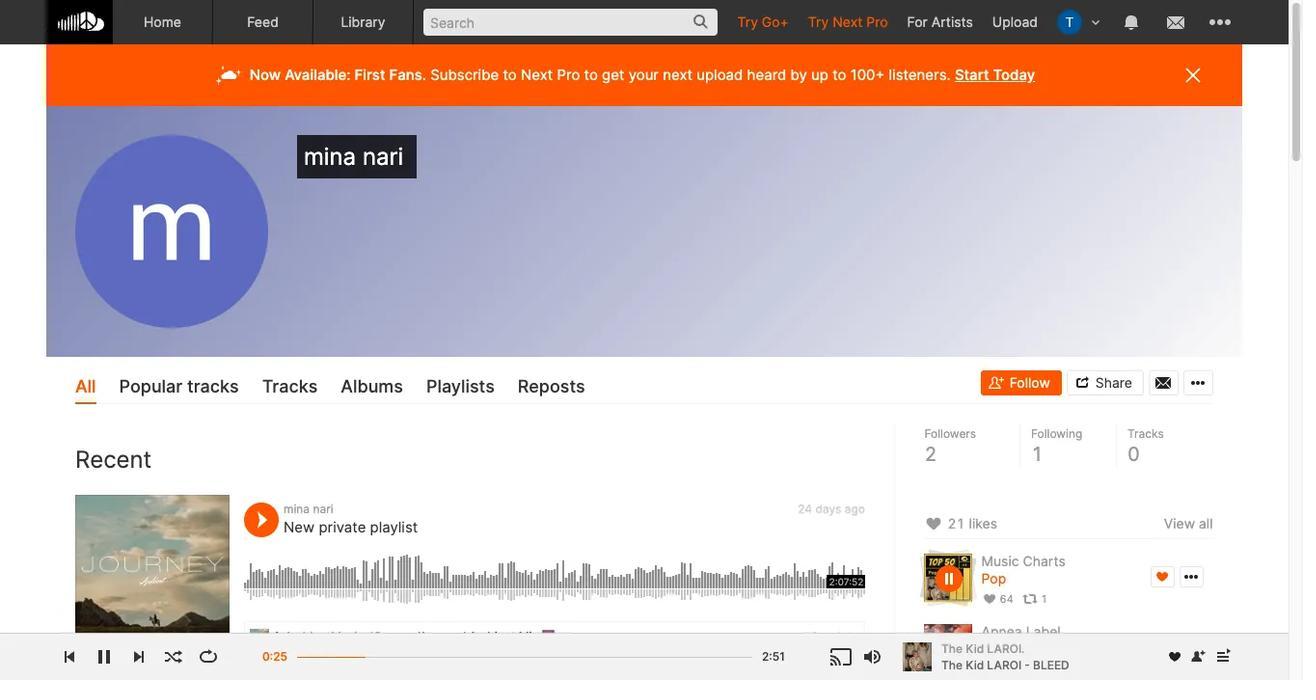 Task type: vqa. For each thing, say whether or not it's contained in the screenshot.
Following link
no



Task type: describe. For each thing, give the bounding box(es) containing it.
1 ambientmusicalgenre         - 'journey' ambient mix 🌄
[[274, 629, 556, 643]]

view all
[[1165, 515, 1214, 532]]

tracks 0
[[1129, 427, 1165, 466]]

2 kid from the top
[[966, 658, 985, 672]]

pop element
[[925, 554, 973, 602]]

1 for 1
[[1042, 592, 1049, 606]]

insight music // sessions #3 (ambient, chillwave and future garage mix - study music) element
[[250, 659, 269, 679]]

2 the from the top
[[942, 658, 963, 672]]

recent
[[75, 446, 152, 474]]

followers 2
[[926, 427, 977, 466]]

share button
[[1067, 371, 1145, 396]]

0
[[1129, 443, 1141, 466]]

2:51
[[762, 649, 785, 664]]

popular
[[119, 376, 183, 397]]

24 days ago
[[798, 501, 866, 516]]

fans.
[[389, 66, 427, 84]]

mix
[[742, 659, 761, 673]]

2 insight music         - insight music // sessions #3 (ambient, chillwave and future garage mix - study music)
[[274, 659, 844, 673]]

ago
[[845, 501, 866, 516]]

tara schultz's avatar element
[[1058, 10, 1083, 35]]

new
[[284, 518, 315, 536]]

playlist
[[370, 518, 418, 536]]

music inside music charts pop
[[982, 553, 1020, 570]]

0:25
[[263, 649, 288, 664]]

like image
[[925, 513, 945, 536]]

- down ambientmusicalgenre
[[363, 659, 368, 673]]

apnea
[[982, 623, 1023, 639]]

now available: first fans. subscribe to next pro to get your next upload heard by up to 100+ listeners. start today
[[250, 66, 1036, 84]]

mina for mina nari
[[304, 143, 356, 171]]

- right mix in the bottom right of the page
[[764, 659, 770, 673]]

2 to from the left
[[584, 66, 598, 84]]

for artists link
[[898, 0, 983, 43]]

by
[[1183, 641, 1199, 657]]

chillwave
[[586, 659, 637, 673]]

view
[[1165, 515, 1196, 532]]

pop link
[[982, 571, 1007, 588]]

bleed
[[1034, 658, 1070, 672]]

by
[[791, 66, 808, 84]]

likes
[[970, 516, 998, 532]]

0 horizontal spatial pro
[[557, 66, 580, 84]]

try next pro
[[809, 14, 888, 30]]

//
[[448, 659, 456, 673]]

tracks link
[[262, 372, 318, 405]]

#3
[[512, 659, 527, 673]]

upload link
[[983, 0, 1048, 43]]

mixed
[[1140, 641, 1179, 657]]

for
[[908, 14, 928, 30]]

3 to from the left
[[833, 66, 847, 84]]

music)
[[807, 659, 844, 673]]

reposts
[[518, 376, 585, 397]]

up
[[812, 66, 829, 84]]

1 kid from the top
[[966, 641, 985, 656]]

selected
[[1068, 641, 1124, 657]]

try for try next pro
[[809, 14, 829, 30]]

the kid laroi - bleed link
[[942, 657, 1070, 674]]

tracks
[[187, 376, 239, 397]]

tracks for tracks 0
[[1129, 427, 1165, 441]]

100+
[[851, 66, 885, 84]]

upload
[[993, 14, 1038, 30]]

nari for mina nari new private playlist
[[313, 501, 333, 516]]

your
[[629, 66, 659, 84]]

1 insight from the left
[[286, 659, 324, 673]]

episode 30 - selected & mixed by kyrro link
[[982, 641, 1237, 658]]

playlist stats element
[[982, 588, 1214, 610]]

days
[[816, 501, 842, 516]]

library
[[341, 14, 386, 30]]

artists
[[932, 14, 974, 30]]

followers
[[926, 427, 977, 441]]

popular tracks link
[[119, 372, 239, 405]]

first
[[355, 66, 386, 84]]

mina nari link
[[284, 501, 333, 516]]

64
[[1001, 592, 1015, 606]]

upload
[[697, 66, 743, 84]]

start
[[955, 66, 990, 84]]

all link
[[75, 372, 96, 405]]

ambientmusicalgenre
[[284, 629, 407, 643]]

'journey' ambient mix 🌄 element
[[250, 629, 269, 649]]

🌄
[[542, 629, 556, 643]]



Task type: locate. For each thing, give the bounding box(es) containing it.
mina nari
[[304, 143, 410, 171]]

0 vertical spatial mina
[[304, 143, 356, 171]]

reposts link
[[518, 372, 585, 405]]

&
[[1128, 641, 1137, 657]]

0 horizontal spatial 2
[[274, 659, 281, 673]]

feed link
[[213, 0, 314, 44]]

playlists
[[426, 376, 495, 397]]

follow button
[[981, 371, 1062, 396]]

1 try from the left
[[738, 14, 758, 30]]

- right 30
[[1058, 641, 1064, 657]]

episode 30 - selected & mixed by kyrro element
[[925, 624, 973, 672]]

feed
[[247, 14, 279, 30]]

ambient
[[469, 629, 516, 643]]

2 insight from the left
[[371, 659, 409, 673]]

0 vertical spatial tracks
[[262, 376, 318, 397]]

to right up
[[833, 66, 847, 84]]

0 vertical spatial nari
[[363, 143, 403, 171]]

share
[[1096, 375, 1133, 391]]

kyrro
[[1203, 641, 1237, 657]]

0 horizontal spatial try
[[738, 14, 758, 30]]

- inside the kid laroi. the kid laroi - bleed
[[1025, 658, 1031, 672]]

next
[[663, 66, 693, 84]]

1 horizontal spatial nari
[[363, 143, 403, 171]]

go+
[[762, 14, 789, 30]]

1 horizontal spatial 2
[[926, 443, 938, 466]]

pro
[[867, 14, 888, 30], [557, 66, 580, 84]]

private
[[319, 518, 366, 536]]

2 horizontal spatial to
[[833, 66, 847, 84]]

music charts link
[[982, 553, 1067, 570]]

mix
[[519, 629, 539, 643]]

(ambient,
[[530, 659, 582, 673]]

nari inside mina nari new private playlist
[[313, 501, 333, 516]]

0 vertical spatial next
[[833, 14, 863, 30]]

try go+ link
[[728, 0, 799, 43]]

1
[[1032, 443, 1045, 466], [1042, 592, 1049, 606], [274, 629, 280, 643]]

1 vertical spatial mina
[[284, 501, 310, 516]]

0 horizontal spatial next
[[521, 66, 553, 84]]

follow
[[1010, 375, 1051, 391]]

0 horizontal spatial nari
[[313, 501, 333, 516]]

listeners.
[[889, 66, 951, 84]]

1 inside "following 1"
[[1032, 443, 1045, 466]]

1 the from the top
[[942, 641, 963, 656]]

nari up private
[[313, 501, 333, 516]]

nari for mina nari
[[363, 143, 403, 171]]

0 horizontal spatial to
[[503, 66, 517, 84]]

1 vertical spatial kid
[[966, 658, 985, 672]]

try right go+
[[809, 14, 829, 30]]

1 vertical spatial 2
[[274, 659, 281, 673]]

1 horizontal spatial next
[[833, 14, 863, 30]]

1 horizontal spatial try
[[809, 14, 829, 30]]

the
[[942, 641, 963, 656], [942, 658, 963, 672]]

to left get
[[584, 66, 598, 84]]

2 down followers
[[926, 443, 938, 466]]

- inside the apnea label episode 30 - selected & mixed by kyrro
[[1058, 641, 1064, 657]]

1 horizontal spatial insight
[[371, 659, 409, 673]]

tracks
[[262, 376, 318, 397], [1129, 427, 1165, 441]]

next down search search field
[[521, 66, 553, 84]]

1 vertical spatial tracks
[[1129, 427, 1165, 441]]

episode
[[982, 641, 1033, 657]]

pro left the for
[[867, 14, 888, 30]]

the kid laroi. the kid laroi - bleed
[[942, 641, 1070, 672]]

music up pop
[[982, 553, 1020, 570]]

music charts pop
[[982, 553, 1067, 587]]

the kid laroi. link
[[942, 641, 1157, 657]]

0 vertical spatial pro
[[867, 14, 888, 30]]

try
[[738, 14, 758, 30], [809, 14, 829, 30]]

try for try go+
[[738, 14, 758, 30]]

- right the laroi
[[1025, 658, 1031, 672]]

nari
[[363, 143, 403, 171], [313, 501, 333, 516]]

tracks up 0
[[1129, 427, 1165, 441]]

1 vertical spatial nari
[[313, 501, 333, 516]]

nari down first
[[363, 143, 403, 171]]

0 horizontal spatial tracks
[[262, 376, 318, 397]]

Search search field
[[424, 9, 718, 36]]

to
[[503, 66, 517, 84], [584, 66, 598, 84], [833, 66, 847, 84]]

music down ambientmusicalgenre
[[327, 659, 360, 673]]

albums
[[341, 376, 403, 397]]

21 likes
[[949, 516, 998, 532]]

7,284
[[1001, 662, 1031, 675]]

get
[[602, 66, 625, 84]]

250
[[1058, 662, 1079, 675]]

insight down 1 ambientmusicalgenre         - 'journey' ambient mix 🌄
[[371, 659, 409, 673]]

0 vertical spatial 2
[[926, 443, 938, 466]]

2 inside followers 2
[[926, 443, 938, 466]]

1 horizontal spatial to
[[584, 66, 598, 84]]

1 up label
[[1042, 592, 1049, 606]]

sessions
[[459, 659, 509, 673]]

30
[[1037, 641, 1054, 657]]

progress bar
[[297, 648, 753, 679]]

mina for mina nari new private playlist
[[284, 501, 310, 516]]

next up 100+
[[833, 14, 863, 30]]

6,096
[[826, 660, 860, 673]]

2 horizontal spatial music
[[982, 553, 1020, 570]]

label
[[1027, 623, 1062, 639]]

playlists link
[[426, 372, 495, 405]]

1 vertical spatial pro
[[557, 66, 580, 84]]

new private playlist element
[[75, 495, 230, 649]]

home
[[144, 14, 181, 30]]

21
[[949, 516, 966, 532]]

mina up 'new'
[[284, 501, 310, 516]]

1 inside playlist stats element
[[1042, 592, 1049, 606]]

laroi
[[988, 658, 1022, 672]]

music
[[982, 553, 1020, 570], [327, 659, 360, 673], [412, 659, 445, 673]]

track stats element
[[982, 658, 1214, 679]]

mina nari's avatar element
[[75, 135, 268, 328]]

pro left get
[[557, 66, 580, 84]]

music left // at the bottom of page
[[412, 659, 445, 673]]

1 right 'journey' ambient mix 🌄 element at left
[[274, 629, 280, 643]]

laroi.
[[988, 641, 1025, 656]]

-
[[410, 629, 415, 643], [1058, 641, 1064, 657], [1025, 658, 1031, 672], [363, 659, 368, 673], [764, 659, 770, 673]]

apnea label link
[[982, 623, 1062, 639]]

the kid laroi - bleed element
[[903, 643, 932, 672]]

2 vertical spatial 1
[[274, 629, 280, 643]]

popular tracks
[[119, 376, 239, 397]]

24
[[798, 501, 813, 516]]

next up image
[[1212, 646, 1235, 669]]

1 vertical spatial 1
[[1042, 592, 1049, 606]]

1 vertical spatial the
[[942, 658, 963, 672]]

1 horizontal spatial music
[[412, 659, 445, 673]]

try go+
[[738, 14, 789, 30]]

available:
[[285, 66, 351, 84]]

pop
[[982, 571, 1007, 587]]

try next pro link
[[799, 0, 898, 43]]

2 right "insight music // sessions #3 (ambient, chillwave and future garage mix - study music)" element
[[274, 659, 281, 673]]

0 horizontal spatial music
[[327, 659, 360, 673]]

0 vertical spatial kid
[[966, 641, 985, 656]]

tracks right tracks on the left bottom
[[262, 376, 318, 397]]

mina inside mina nari new private playlist
[[284, 501, 310, 516]]

albums link
[[341, 372, 403, 405]]

to right subscribe on the top
[[503, 66, 517, 84]]

1 link
[[1023, 592, 1049, 606]]

kid left laroi.
[[966, 641, 985, 656]]

garage
[[700, 659, 739, 673]]

1 for 1 ambientmusicalgenre         - 'journey' ambient mix 🌄
[[274, 629, 280, 643]]

now
[[250, 66, 281, 84]]

1 horizontal spatial pro
[[867, 14, 888, 30]]

for artists
[[908, 14, 974, 30]]

0 horizontal spatial insight
[[286, 659, 324, 673]]

0 vertical spatial 1
[[1032, 443, 1045, 466]]

study
[[773, 659, 804, 673]]

apnea label episode 30 - selected & mixed by kyrro
[[982, 623, 1237, 657]]

'journey'
[[418, 629, 466, 643]]

try left go+
[[738, 14, 758, 30]]

1 to from the left
[[503, 66, 517, 84]]

all
[[1200, 515, 1214, 532]]

and
[[640, 659, 661, 673]]

2 try from the left
[[809, 14, 829, 30]]

today
[[993, 66, 1036, 84]]

heard
[[748, 66, 787, 84]]

1 vertical spatial next
[[521, 66, 553, 84]]

None search field
[[414, 0, 728, 43]]

1 horizontal spatial tracks
[[1129, 427, 1165, 441]]

1 down following
[[1032, 443, 1045, 466]]

mina down available:
[[304, 143, 356, 171]]

kid left the laroi
[[966, 658, 985, 672]]

- left 'journey'
[[410, 629, 415, 643]]

insight right "insight music // sessions #3 (ambient, chillwave and future garage mix - study music)" element
[[286, 659, 324, 673]]

following 1
[[1032, 427, 1084, 466]]

future
[[664, 659, 697, 673]]

0 vertical spatial the
[[942, 641, 963, 656]]

tracks for tracks
[[262, 376, 318, 397]]

kid
[[966, 641, 985, 656], [966, 658, 985, 672]]

new private playlist link
[[284, 518, 418, 536]]



